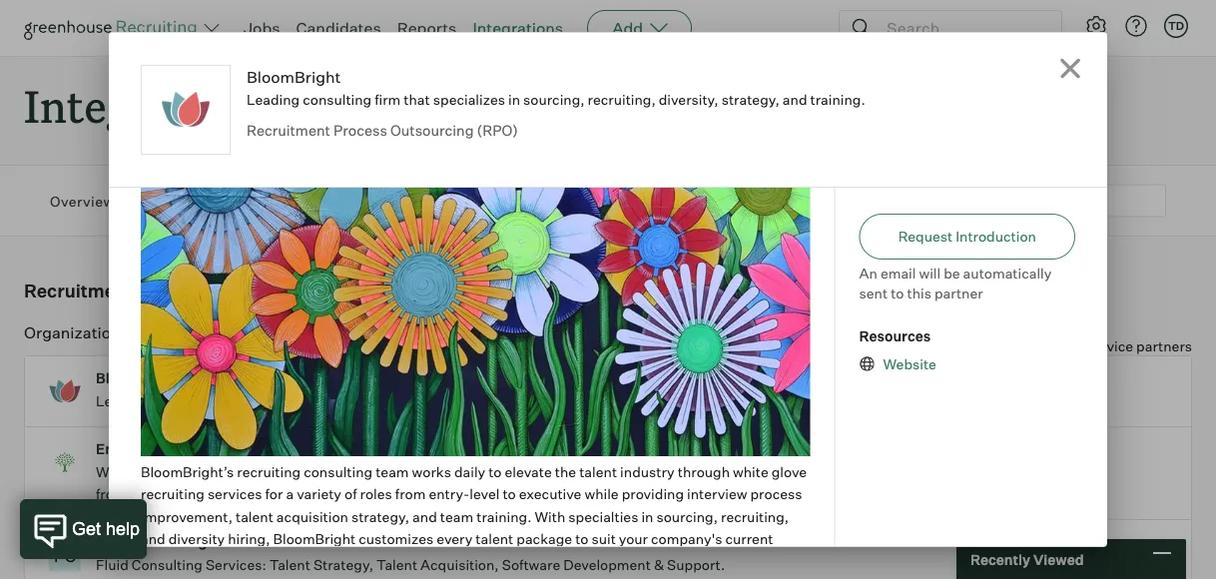 Task type: describe. For each thing, give the bounding box(es) containing it.
partners
[[1137, 338, 1193, 355]]

services
[[208, 486, 262, 503]]

overview link
[[50, 191, 114, 211]]

works
[[412, 463, 451, 481]]

the inside the bloombright's recruiting consulting team works daily to elevate the talent industry through white glove recruiting services for a variety of roles from entry-level to executive while providing interview process improvement, talent acquisition strategy, and team training. with specialties in sourcing, recruiting, and diversity hiring, bloombright customizes every talent package to suit your company's current needs. we place a great deal of importance on maintaining a high moral standard and making genuine connections with our clients, candidates, and consultants, in order to help organization
[[555, 463, 577, 481]]

0 horizontal spatial firm
[[224, 393, 250, 410]]

0 horizontal spatial that
[[132, 322, 162, 342]]

training. inside the bloombright's recruiting consulting team works daily to elevate the talent industry through white glove recruiting services for a variety of roles from entry-level to executive while providing interview process improvement, talent acquisition strategy, and team training. with specialties in sourcing, recruiting, and diversity hiring, bloombright customizes every talent package to suit your company's current needs. we place a great deal of importance on maintaining a high moral standard and making genuine connections with our clients, candidates, and consultants, in order to help organization
[[477, 508, 532, 525]]

maintaining
[[443, 553, 521, 570]]

integrations for right integrations link
[[473, 18, 564, 38]]

2 horizontal spatial team
[[440, 508, 474, 525]]

0 vertical spatial process
[[334, 121, 388, 139]]

acquisition,
[[421, 557, 499, 574]]

recently viewed
[[971, 551, 1085, 568]]

0 vertical spatial partners
[[373, 76, 550, 135]]

add
[[613, 18, 644, 38]]

0 vertical spatial sourcing,
[[524, 91, 585, 108]]

reports
[[397, 18, 457, 38]]

customizes
[[359, 530, 434, 548]]

of right the stage
[[827, 464, 840, 481]]

1 vertical spatial bloombright leading consulting firm that specializes in sourcing, recruiting, diversity, strategy, and training.
[[96, 370, 715, 410]]

support.
[[667, 557, 726, 574]]

white
[[733, 463, 769, 481]]

1 vertical spatial consulting
[[152, 393, 221, 410]]

1 horizontal spatial integrations link
[[473, 18, 564, 38]]

emerald talent we are a team of seasoned technical and non-technical recruiters who have worked in companies at every stage of the hiring cycle, from "day 0" startups to large enterprise companies... and everything in between.
[[96, 441, 946, 503]]

Search text field
[[882, 13, 1044, 42]]

while
[[585, 486, 619, 503]]

0 vertical spatial strategy,
[[722, 91, 780, 108]]

services:
[[206, 557, 266, 574]]

1 horizontal spatial strategy,
[[571, 393, 629, 410]]

0 vertical spatial with
[[263, 322, 295, 342]]

consulting inside the bloombright's recruiting consulting team works daily to elevate the talent industry through white glove recruiting services for a variety of roles from entry-level to executive while providing interview process improvement, talent acquisition strategy, and team training. with specialties in sourcing, recruiting, and diversity hiring, bloombright customizes every talent package to suit your company's current needs. we place a great deal of importance on maintaining a high moral standard and making genuine connections with our clients, candidates, and consultants, in order to help organization
[[304, 463, 373, 481]]

1 vertical spatial leading
[[96, 393, 149, 410]]

0 vertical spatial recruitment process outsourcing (rpo)
[[247, 121, 519, 139]]

introduction
[[956, 228, 1037, 245]]

suit
[[592, 530, 616, 548]]

0"
[[166, 486, 182, 503]]

1 horizontal spatial talent
[[269, 557, 311, 574]]

recently
[[971, 551, 1031, 568]]

0 horizontal spatial process
[[137, 279, 207, 302]]

1 vertical spatial recruitment process outsourcing (rpo)
[[24, 279, 377, 302]]

we inside emerald talent we are a team of seasoned technical and non-technical recruiters who have worked in companies at every stage of the hiring cycle, from "day 0" startups to large enterprise companies... and everything in between.
[[96, 464, 117, 481]]

great
[[261, 553, 296, 570]]

configure image
[[1085, 14, 1109, 38]]

td button
[[1161, 10, 1193, 42]]

0 vertical spatial recruiting
[[237, 463, 301, 481]]

reports link
[[397, 18, 457, 38]]

greenhouse recruiting image
[[24, 16, 204, 40]]

improvement,
[[141, 508, 233, 525]]

td
[[1169, 19, 1185, 32]]

email
[[881, 265, 917, 282]]

talent inside emerald talent we are a team of seasoned technical and non-technical recruiters who have worked in companies at every stage of the hiring cycle, from "day 0" startups to large enterprise companies... and everything in between.
[[156, 441, 199, 458]]

0 horizontal spatial help
[[196, 322, 229, 342]]

sourcing, inside the bloombright's recruiting consulting team works daily to elevate the talent industry through white glove recruiting services for a variety of roles from entry-level to executive while providing interview process improvement, talent acquisition strategy, and team training. with specialties in sourcing, recruiting, and diversity hiring, bloombright customizes every talent package to suit your company's current needs. we place a great deal of importance on maintaining a high moral standard and making genuine connections with our clients, candidates, and consultants, in order to help organization
[[657, 508, 718, 525]]

request
[[899, 228, 953, 245]]

variety
[[297, 486, 342, 503]]

moral
[[566, 553, 604, 570]]

bloombright inside the bloombright's recruiting consulting team works daily to elevate the talent industry through white glove recruiting services for a variety of roles from entry-level to executive while providing interview process improvement, talent acquisition strategy, and team training. with specialties in sourcing, recruiting, and diversity hiring, bloombright customizes every talent package to suit your company's current needs. we place a great deal of importance on maintaining a high moral standard and making genuine connections with our clients, candidates, and consultants, in order to help organization
[[273, 530, 356, 548]]

clients,
[[280, 575, 328, 579]]

your inside the bloombright's recruiting consulting team works daily to elevate the talent industry through white glove recruiting services for a variety of roles from entry-level to executive while providing interview process improvement, talent acquisition strategy, and team training. with specialties in sourcing, recruiting, and diversity hiring, bloombright customizes every talent package to suit your company's current needs. we place a great deal of importance on maintaining a high moral standard and making genuine connections with our clients, candidates, and consultants, in order to help organization
[[619, 530, 648, 548]]

1 vertical spatial recruitment
[[24, 279, 133, 302]]

1 horizontal spatial training.
[[660, 393, 715, 410]]

help inside the bloombright's recruiting consulting team works daily to elevate the talent industry through white glove recruiting services for a variety of roles from entry-level to executive while providing interview process improvement, talent acquisition strategy, and team training. with specialties in sourcing, recruiting, and diversity hiring, bloombright customizes every talent package to suit your company's current needs. we place a great deal of importance on maintaining a high moral standard and making genuine connections with our clients, candidates, and consultants, in order to help organization
[[592, 575, 620, 579]]

of right deal
[[329, 553, 342, 570]]

resources
[[860, 328, 931, 345]]

0 vertical spatial outsourcing
[[391, 121, 474, 139]]

0 horizontal spatial talent
[[236, 508, 274, 525]]

0 vertical spatial consulting
[[133, 534, 207, 551]]

you
[[232, 322, 259, 342]]

candidates
[[296, 18, 381, 38]]

1 horizontal spatial (rpo)
[[477, 121, 519, 139]]

to inside the an email will be automatically sent to this partner
[[891, 284, 905, 302]]

request introduction button
[[860, 214, 1076, 260]]

organizations that can help you with your recruitment process optimization needs
[[24, 322, 632, 342]]

everything
[[481, 486, 551, 503]]

organizations
[[24, 322, 129, 342]]

worked
[[592, 464, 640, 481]]

0 vertical spatial bloombright leading consulting firm that specializes in sourcing, recruiting, diversity, strategy, and training.
[[247, 67, 866, 108]]

bloombright banner image image
[[141, 129, 811, 457]]

an
[[860, 265, 878, 282]]

companies
[[658, 464, 730, 481]]

be
[[944, 265, 961, 282]]

candidates link
[[296, 18, 381, 38]]

request introduction
[[899, 228, 1037, 245]]

overview
[[50, 192, 114, 210]]

elevate
[[505, 463, 552, 481]]

jobs link
[[244, 18, 280, 38]]

0 horizontal spatial outsourcing
[[211, 279, 319, 302]]

are
[[120, 464, 141, 481]]

"day
[[129, 486, 162, 503]]

of left roles
[[345, 486, 357, 503]]

1 horizontal spatial firm
[[375, 91, 401, 108]]

bloombright's recruiting consulting team works daily to elevate the talent industry through white glove recruiting services for a variety of roles from entry-level to executive while providing interview process improvement, talent acquisition strategy, and team training. with specialties in sourcing, recruiting, and diversity hiring, bloombright customizes every talent package to suit your company's current needs. we place a great deal of importance on maintaining a high moral standard and making genuine connections with our clients, candidates, and consultants, in order to help organization
[[141, 463, 807, 579]]

with inside the bloombright's recruiting consulting team works daily to elevate the talent industry through white glove recruiting services for a variety of roles from entry-level to executive while providing interview process improvement, talent acquisition strategy, and team training. with specialties in sourcing, recruiting, and diversity hiring, bloombright customizes every talent package to suit your company's current needs. we place a great deal of importance on maintaining a high moral standard and making genuine connections with our clients, candidates, and consultants, in order to help organization
[[224, 575, 252, 579]]

industry
[[621, 463, 675, 481]]

software
[[502, 557, 561, 574]]

1 horizontal spatial team
[[376, 463, 409, 481]]

high
[[534, 553, 563, 570]]

our
[[255, 575, 277, 579]]

daily
[[454, 463, 486, 481]]

development
[[564, 557, 651, 574]]

2 horizontal spatial training.
[[811, 91, 866, 108]]

0 vertical spatial process
[[426, 322, 486, 342]]

cycle,
[[908, 464, 946, 481]]

0 vertical spatial that
[[404, 91, 430, 108]]

connections
[[141, 575, 221, 579]]

td button
[[1165, 14, 1189, 38]]

who
[[528, 464, 555, 481]]

we inside the bloombright's recruiting consulting team works daily to elevate the talent industry through white glove recruiting services for a variety of roles from entry-level to executive while providing interview process improvement, talent acquisition strategy, and team training. with specialties in sourcing, recruiting, and diversity hiring, bloombright customizes every talent package to suit your company's current needs. we place a great deal of importance on maintaining a high moral standard and making genuine connections with our clients, candidates, and consultants, in order to help organization
[[188, 553, 209, 570]]

with
[[535, 508, 566, 525]]

0 horizontal spatial integrations link
[[154, 191, 239, 211]]

acquisition
[[277, 508, 349, 525]]

add button
[[588, 10, 693, 46]]

company's
[[651, 530, 723, 548]]

strategy, inside the bloombright's recruiting consulting team works daily to elevate the talent industry through white glove recruiting services for a variety of roles from entry-level to executive while providing interview process improvement, talent acquisition strategy, and team training. with specialties in sourcing, recruiting, and diversity hiring, bloombright customizes every talent package to suit your company's current needs. we place a great deal of importance on maintaining a high moral standard and making genuine connections with our clients, candidates, and consultants, in order to help organization
[[352, 508, 410, 525]]

2 technical from the left
[[394, 464, 454, 481]]

services
[[210, 534, 269, 551]]

0 vertical spatial bloombright
[[247, 67, 341, 87]]

a left high
[[524, 553, 531, 570]]

1 vertical spatial recruiting,
[[437, 393, 505, 410]]

0 vertical spatial consulting
[[303, 91, 372, 108]]

recruiters
[[457, 464, 524, 481]]

website link
[[876, 354, 937, 374]]

current
[[726, 530, 774, 548]]

1 vertical spatial (rpo)
[[323, 279, 377, 302]]

1 horizontal spatial diversity,
[[659, 91, 719, 108]]

needs.
[[141, 553, 185, 570]]

order
[[537, 575, 572, 579]]

0 horizontal spatial your
[[298, 322, 331, 342]]

strategy,
[[314, 557, 374, 574]]

between.
[[570, 486, 630, 503]]

2 fluid from the top
[[96, 557, 129, 574]]

executive
[[519, 486, 582, 503]]

service partners link
[[299, 191, 419, 211]]

fc
[[54, 545, 76, 567]]

0 vertical spatial recruitment
[[247, 121, 331, 139]]

large
[[260, 486, 293, 503]]



Task type: locate. For each thing, give the bounding box(es) containing it.
outsourcing
[[391, 121, 474, 139], [211, 279, 319, 302]]

bloombright down 'jobs'
[[247, 67, 341, 87]]

recruiting
[[237, 463, 301, 481], [141, 486, 205, 503]]

to left for
[[243, 486, 257, 503]]

recruitment
[[335, 322, 423, 342]]

with right you
[[263, 322, 295, 342]]

team down entry-
[[440, 508, 474, 525]]

we down diversity
[[188, 553, 209, 570]]

recruiting, up current
[[721, 508, 789, 525]]

2 vertical spatial consulting
[[304, 463, 373, 481]]

team up 0" on the bottom left
[[154, 464, 188, 481]]

1 from from the left
[[395, 486, 426, 503]]

1 vertical spatial training.
[[660, 393, 715, 410]]

strategy,
[[722, 91, 780, 108], [571, 393, 629, 410], [352, 508, 410, 525]]

package
[[517, 530, 573, 548]]

from inside the bloombright's recruiting consulting team works daily to elevate the talent industry through white glove recruiting services for a variety of roles from entry-level to executive while providing interview process improvement, talent acquisition strategy, and team training. with specialties in sourcing, recruiting, and diversity hiring, bloombright customizes every talent package to suit your company's current needs. we place a great deal of importance on maintaining a high moral standard and making genuine connections with our clients, candidates, and consultants, in order to help organization
[[395, 486, 426, 503]]

1 vertical spatial recruiting
[[141, 486, 205, 503]]

0 vertical spatial every
[[749, 464, 785, 481]]

consulting up connections
[[132, 557, 203, 574]]

partners right service
[[357, 192, 419, 210]]

jobs
[[244, 18, 280, 38]]

that down you
[[253, 393, 279, 410]]

0 horizontal spatial from
[[96, 486, 126, 503]]

0 vertical spatial your
[[298, 322, 331, 342]]

consulting up the recruitment process outsourcing (rpo) link
[[303, 91, 372, 108]]

from down works in the bottom of the page
[[395, 486, 426, 503]]

process right recruitment
[[426, 322, 486, 342]]

1 technical from the left
[[272, 464, 332, 481]]

0 vertical spatial fluid
[[96, 534, 130, 551]]

can
[[166, 322, 193, 342]]

talent up the hiring,
[[236, 508, 274, 525]]

a up our
[[250, 553, 258, 570]]

2 horizontal spatial talent
[[377, 557, 418, 574]]

we left are
[[96, 464, 117, 481]]

recruitment
[[247, 121, 331, 139], [24, 279, 133, 302]]

leading up emerald
[[96, 393, 149, 410]]

help right can on the left of the page
[[196, 322, 229, 342]]

at
[[733, 464, 746, 481]]

help down development
[[592, 575, 620, 579]]

companies...
[[366, 486, 451, 503]]

2 vertical spatial integrations
[[154, 192, 239, 210]]

1 horizontal spatial talent
[[476, 530, 514, 548]]

1 vertical spatial process
[[137, 279, 207, 302]]

8
[[1075, 338, 1084, 355]]

optimization
[[489, 322, 583, 342]]

1 horizontal spatial recruiting,
[[588, 91, 656, 108]]

of
[[191, 464, 203, 481], [827, 464, 840, 481], [345, 486, 357, 503], [329, 553, 342, 570]]

training.
[[811, 91, 866, 108], [660, 393, 715, 410], [477, 508, 532, 525]]

1 vertical spatial your
[[619, 530, 648, 548]]

1 vertical spatial integrations
[[24, 76, 276, 135]]

integrations link
[[473, 18, 564, 38], [154, 191, 239, 211]]

0 horizontal spatial team
[[154, 464, 188, 481]]

partners inside service partners link
[[357, 192, 419, 210]]

a right are
[[144, 464, 151, 481]]

consultants,
[[438, 575, 519, 579]]

process inside the bloombright's recruiting consulting team works daily to elevate the talent industry through white glove recruiting services for a variety of roles from entry-level to executive while providing interview process improvement, talent acquisition strategy, and team training. with specialties in sourcing, recruiting, and diversity hiring, bloombright customizes every talent package to suit your company's current needs. we place a great deal of importance on maintaining a high moral standard and making genuine connections with our clients, candidates, and consultants, in order to help organization
[[751, 486, 803, 503]]

leading
[[247, 91, 300, 108], [96, 393, 149, 410]]

1 vertical spatial help
[[592, 575, 620, 579]]

service
[[1087, 338, 1134, 355]]

2 vertical spatial strategy,
[[352, 508, 410, 525]]

1 horizontal spatial every
[[749, 464, 785, 481]]

a inside emerald talent we are a team of seasoned technical and non-technical recruiters who have worked in companies at every stage of the hiring cycle, from "day 0" startups to large enterprise companies... and everything in between.
[[144, 464, 151, 481]]

recruiting up for
[[237, 463, 301, 481]]

1 horizontal spatial we
[[188, 553, 209, 570]]

from down are
[[96, 486, 126, 503]]

website
[[884, 355, 937, 373]]

leading down 'jobs'
[[247, 91, 300, 108]]

enterprise
[[296, 486, 363, 503]]

0 horizontal spatial sourcing,
[[373, 393, 434, 410]]

0 vertical spatial help
[[196, 322, 229, 342]]

from inside emerald talent we are a team of seasoned technical and non-technical recruiters who have worked in companies at every stage of the hiring cycle, from "day 0" startups to large enterprise companies... and everything in between.
[[96, 486, 126, 503]]

None text field
[[767, 185, 1167, 217]]

0 vertical spatial specializes
[[433, 91, 505, 108]]

8 service partners
[[1075, 338, 1193, 355]]

viewed
[[1034, 551, 1085, 568]]

to inside emerald talent we are a team of seasoned technical and non-technical recruiters who have worked in companies at every stage of the hiring cycle, from "day 0" startups to large enterprise companies... and everything in between.
[[243, 486, 257, 503]]

technical up the 'companies...'
[[394, 464, 454, 481]]

to down the moral
[[575, 575, 589, 579]]

consulting up enterprise
[[304, 463, 373, 481]]

stage
[[788, 464, 824, 481]]

1 vertical spatial outsourcing
[[211, 279, 319, 302]]

0 vertical spatial we
[[96, 464, 117, 481]]

importance
[[345, 553, 420, 570]]

talent up maintaining
[[476, 530, 514, 548]]

consulting
[[303, 91, 372, 108], [152, 393, 221, 410], [304, 463, 373, 481]]

recruitment up service
[[247, 121, 331, 139]]

recruiting, down add
[[588, 91, 656, 108]]

a
[[144, 464, 151, 481], [286, 486, 294, 503], [250, 553, 258, 570], [524, 553, 531, 570]]

we
[[96, 464, 117, 481], [188, 553, 209, 570]]

0 vertical spatial training.
[[811, 91, 866, 108]]

team up the 'companies...'
[[376, 463, 409, 481]]

1 horizontal spatial help
[[592, 575, 620, 579]]

entry-
[[429, 486, 470, 503]]

specializes down reports
[[433, 91, 505, 108]]

1 vertical spatial bloombright
[[96, 370, 182, 387]]

of up the startups
[[191, 464, 203, 481]]

bloombright down acquisition
[[273, 530, 356, 548]]

talent up bloombright's
[[156, 441, 199, 458]]

the inside emerald talent we are a team of seasoned technical and non-technical recruiters who have worked in companies at every stage of the hiring cycle, from "day 0" startups to large enterprise companies... and everything in between.
[[843, 464, 864, 481]]

to down the email
[[891, 284, 905, 302]]

service
[[299, 192, 353, 210]]

1 vertical spatial every
[[437, 530, 473, 548]]

1 horizontal spatial process
[[751, 486, 803, 503]]

specializes down organizations that can help you with your recruitment process optimization needs
[[283, 393, 355, 410]]

recruiting, up "daily"
[[437, 393, 505, 410]]

recruiting up improvement,
[[141, 486, 205, 503]]

recruitment process outsourcing (rpo)
[[247, 121, 519, 139], [24, 279, 377, 302]]

the right who at the bottom
[[555, 463, 577, 481]]

diversity,
[[659, 91, 719, 108], [508, 393, 568, 410]]

your left recruitment
[[298, 322, 331, 342]]

firm up the recruitment process outsourcing (rpo) link
[[375, 91, 401, 108]]

1 vertical spatial consulting
[[132, 557, 203, 574]]

every right at
[[749, 464, 785, 481]]

bloombright leading consulting firm that specializes in sourcing, recruiting, diversity, strategy, and training. down add
[[247, 67, 866, 108]]

0 horizontal spatial specializes
[[283, 393, 355, 410]]

2 vertical spatial sourcing,
[[657, 508, 718, 525]]

to left suit
[[576, 530, 589, 548]]

integrations
[[473, 18, 564, 38], [24, 76, 276, 135], [154, 192, 239, 210]]

diversity, down add "popup button"
[[659, 91, 719, 108]]

1 horizontal spatial specializes
[[433, 91, 505, 108]]

to up level
[[489, 463, 502, 481]]

1 fluid from the top
[[96, 534, 130, 551]]

1 horizontal spatial recruiting
[[237, 463, 301, 481]]

0 horizontal spatial leading
[[96, 393, 149, 410]]

every up acquisition,
[[437, 530, 473, 548]]

1 horizontal spatial leading
[[247, 91, 300, 108]]

bloombright's
[[141, 463, 234, 481]]

2 vertical spatial recruiting,
[[721, 508, 789, 525]]

recruitment up organizations
[[24, 279, 133, 302]]

consulting up needs.
[[133, 534, 207, 551]]

1 horizontal spatial process
[[334, 121, 388, 139]]

integrations for integrations and partners
[[24, 76, 276, 135]]

deal
[[299, 553, 326, 570]]

0 horizontal spatial recruitment
[[24, 279, 133, 302]]

recruiting, inside the bloombright's recruiting consulting team works daily to elevate the talent industry through white glove recruiting services for a variety of roles from entry-level to executive while providing interview process improvement, talent acquisition strategy, and team training. with specialties in sourcing, recruiting, and diversity hiring, bloombright customizes every talent package to suit your company's current needs. we place a great deal of importance on maintaining a high moral standard and making genuine connections with our clients, candidates, and consultants, in order to help organization
[[721, 508, 789, 525]]

talent
[[580, 463, 617, 481], [236, 508, 274, 525], [476, 530, 514, 548]]

bloombright
[[247, 67, 341, 87], [96, 370, 182, 387], [273, 530, 356, 548]]

bloombright leading consulting firm that specializes in sourcing, recruiting, diversity, strategy, and training.
[[247, 67, 866, 108], [96, 370, 715, 410]]

with down services:
[[224, 575, 252, 579]]

candidates,
[[331, 575, 407, 579]]

talent up between.
[[580, 463, 617, 481]]

needs
[[587, 322, 632, 342]]

1 horizontal spatial from
[[395, 486, 426, 503]]

1 horizontal spatial that
[[253, 393, 279, 410]]

technical up variety
[[272, 464, 332, 481]]

0 horizontal spatial strategy,
[[352, 508, 410, 525]]

0 horizontal spatial technical
[[272, 464, 332, 481]]

1 vertical spatial diversity,
[[508, 393, 568, 410]]

on
[[423, 553, 440, 570]]

making
[[696, 553, 745, 570]]

bloombright down can on the left of the page
[[96, 370, 182, 387]]

1 vertical spatial strategy,
[[571, 393, 629, 410]]

startups
[[185, 486, 240, 503]]

have
[[558, 464, 589, 481]]

0 vertical spatial (rpo)
[[477, 121, 519, 139]]

talent up clients,
[[269, 557, 311, 574]]

and
[[286, 76, 363, 135], [783, 91, 808, 108], [632, 393, 657, 410], [335, 464, 360, 481], [454, 486, 478, 503], [413, 508, 437, 525], [141, 530, 166, 548], [669, 553, 693, 570], [410, 575, 435, 579]]

2 horizontal spatial talent
[[580, 463, 617, 481]]

will
[[920, 265, 941, 282]]

that up the recruitment process outsourcing (rpo) link
[[404, 91, 430, 108]]

recruitment process outsourcing (rpo) up can on the left of the page
[[24, 279, 377, 302]]

that
[[404, 91, 430, 108], [132, 322, 162, 342], [253, 393, 279, 410]]

integrations for the leftmost integrations link
[[154, 192, 239, 210]]

1 vertical spatial that
[[132, 322, 162, 342]]

diversity, down optimization
[[508, 393, 568, 410]]

process up can on the left of the page
[[137, 279, 207, 302]]

your up standard
[[619, 530, 648, 548]]

0 horizontal spatial we
[[96, 464, 117, 481]]

place
[[212, 553, 247, 570]]

team inside emerald talent we are a team of seasoned technical and non-technical recruiters who have worked in companies at every stage of the hiring cycle, from "day 0" startups to large enterprise companies... and everything in between.
[[154, 464, 188, 481]]

an email will be automatically sent to this partner
[[860, 265, 1052, 302]]

specializes
[[433, 91, 505, 108], [283, 393, 355, 410]]

talent
[[156, 441, 199, 458], [269, 557, 311, 574], [377, 557, 418, 574]]

1 vertical spatial specializes
[[283, 393, 355, 410]]

0 vertical spatial diversity,
[[659, 91, 719, 108]]

level
[[470, 486, 500, 503]]

0 horizontal spatial process
[[426, 322, 486, 342]]

0 vertical spatial leading
[[247, 91, 300, 108]]

0 horizontal spatial recruiting
[[141, 486, 205, 503]]

0 vertical spatial recruiting,
[[588, 91, 656, 108]]

recruitment process outsourcing (rpo) up service partners link
[[247, 121, 519, 139]]

to right level
[[503, 486, 516, 503]]

the left hiring
[[843, 464, 864, 481]]

1 vertical spatial partners
[[357, 192, 419, 210]]

through
[[678, 463, 730, 481]]

this
[[908, 284, 932, 302]]

1 horizontal spatial recruitment
[[247, 121, 331, 139]]

seasoned
[[206, 464, 269, 481]]

automatically
[[964, 265, 1052, 282]]

a right for
[[286, 486, 294, 503]]

consulting down can on the left of the page
[[152, 393, 221, 410]]

(rpo)
[[477, 121, 519, 139], [323, 279, 377, 302]]

talent down customizes
[[377, 557, 418, 574]]

2 vertical spatial bloombright
[[273, 530, 356, 548]]

service partners
[[299, 192, 419, 210]]

process down glove
[[751, 486, 803, 503]]

1 horizontal spatial sourcing,
[[524, 91, 585, 108]]

1 vertical spatial fluid
[[96, 557, 129, 574]]

0 horizontal spatial (rpo)
[[323, 279, 377, 302]]

2 vertical spatial that
[[253, 393, 279, 410]]

the
[[555, 463, 577, 481], [843, 464, 864, 481]]

0 horizontal spatial training.
[[477, 508, 532, 525]]

hiring
[[867, 464, 905, 481]]

1 vertical spatial with
[[224, 575, 252, 579]]

recruitment process outsourcing (rpo) link
[[247, 121, 519, 139]]

standard
[[607, 553, 666, 570]]

every inside the bloombright's recruiting consulting team works daily to elevate the talent industry through white glove recruiting services for a variety of roles from entry-level to executive while providing interview process improvement, talent acquisition strategy, and team training. with specialties in sourcing, recruiting, and diversity hiring, bloombright customizes every talent package to suit your company's current needs. we place a great deal of importance on maintaining a high moral standard and making genuine connections with our clients, candidates, and consultants, in order to help organization
[[437, 530, 473, 548]]

partners
[[373, 76, 550, 135], [357, 192, 419, 210]]

that left can on the left of the page
[[132, 322, 162, 342]]

2 horizontal spatial recruiting,
[[721, 508, 789, 525]]

0 vertical spatial integrations
[[473, 18, 564, 38]]

your
[[298, 322, 331, 342], [619, 530, 648, 548]]

2 from from the left
[[96, 486, 126, 503]]

non-
[[363, 464, 394, 481]]

&
[[654, 557, 664, 574]]

process up service partners link
[[334, 121, 388, 139]]

every inside emerald talent we are a team of seasoned technical and non-technical recruiters who have worked in companies at every stage of the hiring cycle, from "day 0" startups to large enterprise companies... and everything in between.
[[749, 464, 785, 481]]

2 vertical spatial talent
[[476, 530, 514, 548]]

technical
[[272, 464, 332, 481], [394, 464, 454, 481]]

1 vertical spatial integrations link
[[154, 191, 239, 211]]

2 horizontal spatial strategy,
[[722, 91, 780, 108]]

bloombright leading consulting firm that specializes in sourcing, recruiting, diversity, strategy, and training. down recruitment
[[96, 370, 715, 410]]

partners down reports link
[[373, 76, 550, 135]]

consulting
[[133, 534, 207, 551], [132, 557, 203, 574]]

glove
[[772, 463, 807, 481]]

0 horizontal spatial the
[[555, 463, 577, 481]]

firm down you
[[224, 393, 250, 410]]



Task type: vqa. For each thing, say whether or not it's contained in the screenshot.
'Roles' on the bottom
yes



